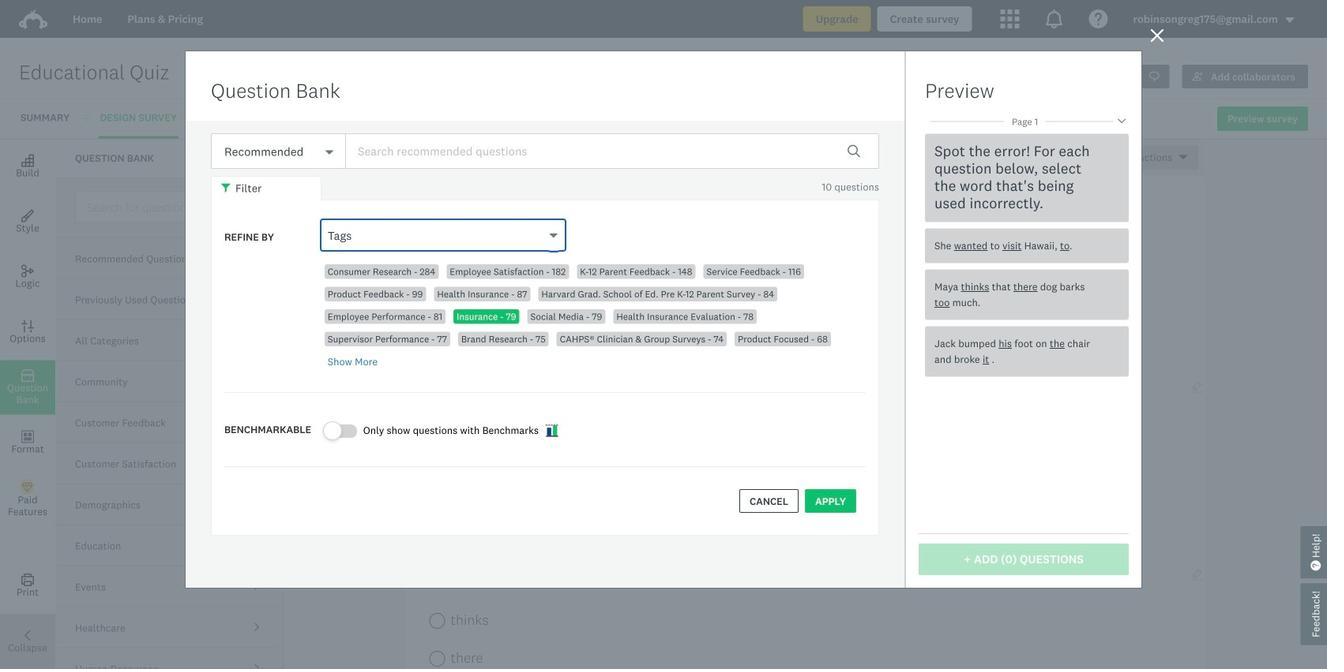 Task type: describe. For each thing, give the bounding box(es) containing it.
surveymonkey logo image
[[19, 9, 47, 29]]

1 products icon image from the left
[[1000, 9, 1019, 28]]

Search for questions text field
[[75, 192, 276, 223]]

0 horizontal spatial icon   xjtfe image
[[221, 183, 232, 194]]

1 horizontal spatial icon   xjtfe image
[[545, 424, 558, 438]]



Task type: vqa. For each thing, say whether or not it's contained in the screenshot.
Notification center icon
no



Task type: locate. For each thing, give the bounding box(es) containing it.
Search recommended questions text field
[[345, 133, 879, 169]]

icon   xjtfe image
[[221, 183, 232, 194], [545, 424, 558, 438]]

1 horizontal spatial products icon image
[[1045, 9, 1064, 28]]

help icon image
[[1089, 9, 1108, 28]]

1 vertical spatial icon   xjtfe image
[[545, 424, 558, 438]]

2 products icon image from the left
[[1045, 9, 1064, 28]]

products icon image
[[1000, 9, 1019, 28], [1045, 9, 1064, 28]]

0 horizontal spatial products icon image
[[1000, 9, 1019, 28]]

0 vertical spatial icon   xjtfe image
[[221, 183, 232, 194]]



